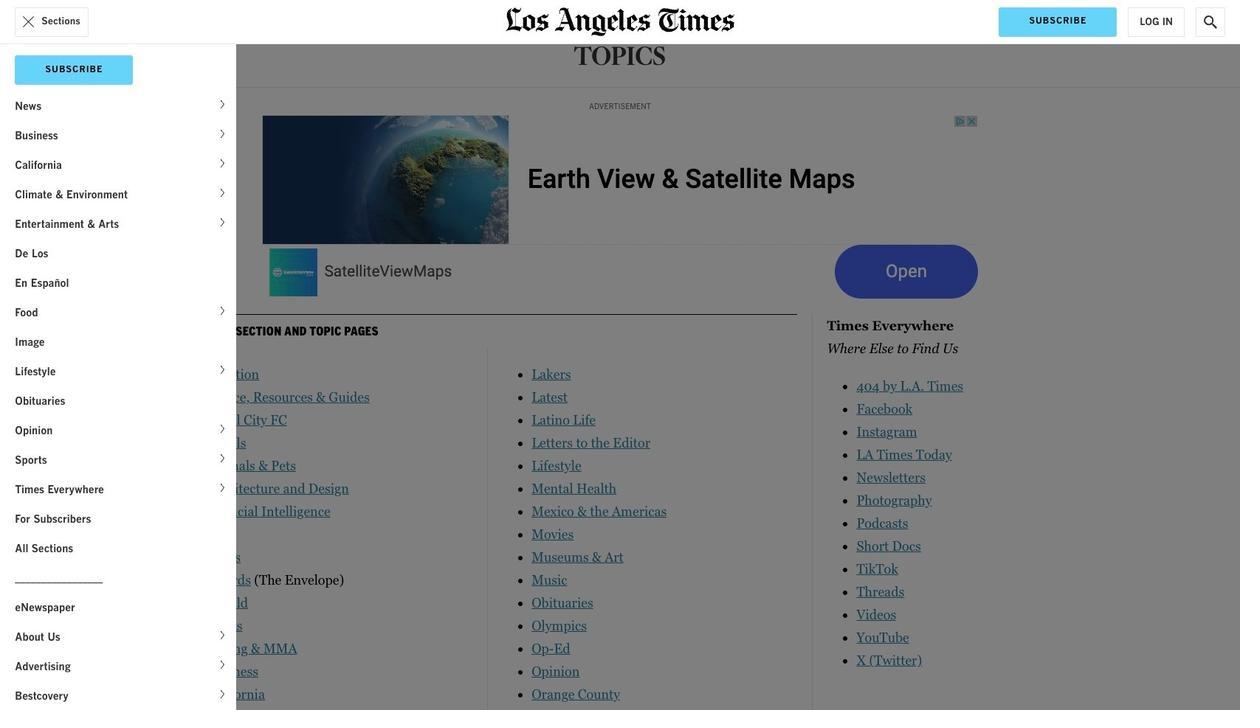 Task type: describe. For each thing, give the bounding box(es) containing it.
4 open sub navigation image from the top
[[221, 364, 229, 377]]

1 open sub navigation image from the top
[[221, 128, 229, 140]]

close banner image
[[1215, 10, 1225, 21]]

5 open sub navigation image from the top
[[221, 482, 229, 495]]

2 open sub navigation image from the top
[[221, 157, 229, 170]]

6 open sub navigation image from the top
[[221, 630, 229, 642]]

4 open sub navigation image from the top
[[221, 423, 229, 436]]

5 open sub navigation image from the top
[[221, 453, 229, 465]]



Task type: locate. For each thing, give the bounding box(es) containing it.
open sub navigation image
[[221, 98, 229, 111], [221, 216, 229, 229], [221, 305, 229, 317], [221, 423, 229, 436], [221, 453, 229, 465], [221, 630, 229, 642], [221, 689, 229, 701]]

open sub navigation image
[[221, 128, 229, 140], [221, 157, 229, 170], [221, 187, 229, 199], [221, 364, 229, 377], [221, 482, 229, 495], [221, 659, 229, 672]]

3 open sub navigation image from the top
[[221, 305, 229, 317]]

7 open sub navigation image from the top
[[221, 689, 229, 701]]

2 open sub navigation image from the top
[[221, 216, 229, 229]]

home page image
[[506, 7, 735, 36]]

1 open sub navigation image from the top
[[221, 98, 229, 111]]

6 open sub navigation image from the top
[[221, 659, 229, 672]]

3 open sub navigation image from the top
[[221, 187, 229, 199]]



Task type: vqa. For each thing, say whether or not it's contained in the screenshot.
LOS ANGELES, CA - JANUARY 03: Gov. Gavin Newsom expressed shock that the largest mental health institution is the county jail. Newsom kicked off his campaign for Proposition 1 at Los Angeles General Medical Center in Los Angeles, CA on Wednesday, Jan. 3, 2024. The Proposition is the only statewide initiative on the March 5 primary ballot and asks voters to approve bonds to fund more treatment for mental illness and drug addiction. The initiative is a component of his efforts to tackle homelessness in the state. (Myung J. Chun / Los Angeles Times) IMAGE
no



